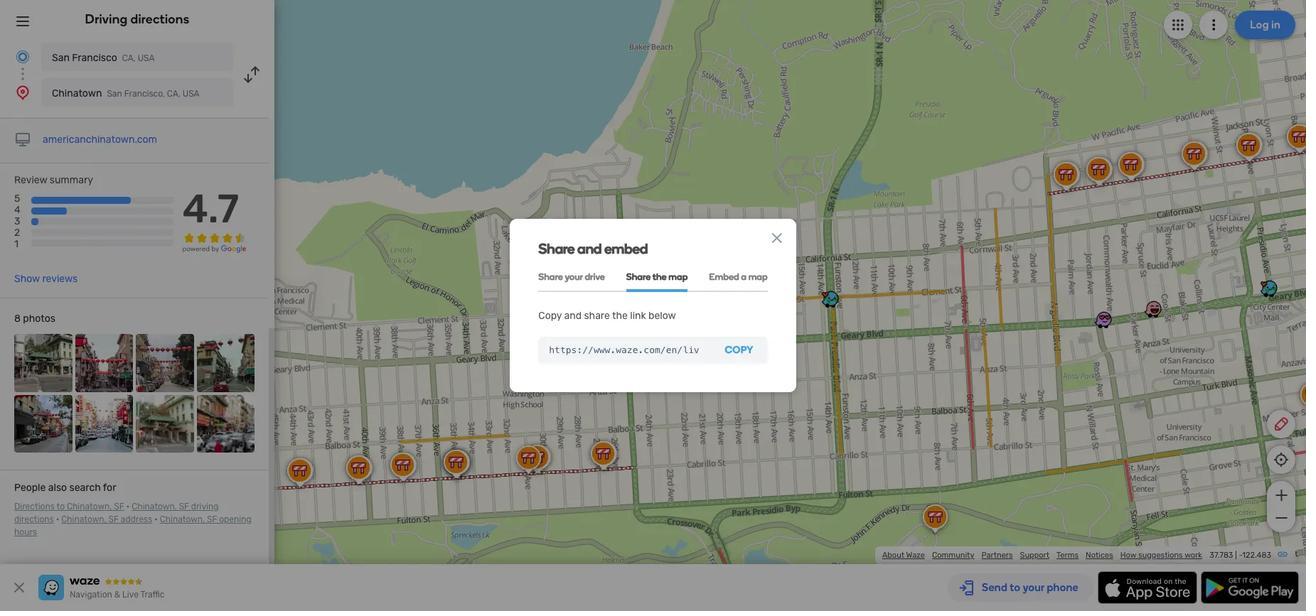 Task type: vqa. For each thing, say whether or not it's contained in the screenshot.
Chinatown, SF driving directions link
yes



Task type: locate. For each thing, give the bounding box(es) containing it.
san francisco ca, usa
[[52, 52, 155, 64]]

ca,
[[122, 53, 136, 63], [167, 89, 181, 99]]

location image
[[14, 84, 31, 101]]

37.783 | -122.483
[[1210, 551, 1272, 561]]

0 vertical spatial directions
[[131, 11, 190, 27]]

122.483
[[1243, 551, 1272, 561]]

chinatown, inside chinatown, sf driving directions
[[132, 502, 177, 512]]

chinatown, down directions to chinatown, sf
[[61, 515, 106, 525]]

san left francisco
[[52, 52, 70, 64]]

1 vertical spatial and
[[564, 310, 582, 322]]

1 horizontal spatial copy
[[725, 345, 754, 357]]

chinatown, for chinatown, sf opening hours
[[160, 515, 205, 525]]

1 horizontal spatial ca,
[[167, 89, 181, 99]]

0 vertical spatial and
[[578, 240, 602, 257]]

1 vertical spatial copy
[[725, 345, 754, 357]]

usa up the francisco,
[[138, 53, 155, 63]]

chinatown, sf driving directions link
[[14, 502, 219, 525]]

ca, right the francisco,
[[167, 89, 181, 99]]

copy
[[539, 310, 562, 322], [725, 345, 754, 357]]

terms link
[[1057, 551, 1079, 561]]

ca, right francisco
[[122, 53, 136, 63]]

image 1 of chinatown, sf image
[[14, 334, 72, 392]]

usa right the francisco,
[[183, 89, 200, 99]]

0 vertical spatial usa
[[138, 53, 155, 63]]

link image
[[1278, 549, 1289, 561]]

sf inside chinatown, sf driving directions
[[179, 502, 189, 512]]

directions down directions
[[14, 515, 54, 525]]

and
[[578, 240, 602, 257], [564, 310, 582, 322]]

x image
[[769, 229, 786, 247], [11, 580, 28, 597]]

chinatown, inside chinatown, sf opening hours
[[160, 515, 205, 525]]

ca, inside chinatown san francisco, ca, usa
[[167, 89, 181, 99]]

photos
[[23, 313, 55, 325]]

navigation & live traffic
[[70, 590, 165, 600]]

the up "below"
[[653, 271, 667, 282]]

chinatown, up address on the bottom left
[[132, 502, 177, 512]]

None field
[[539, 337, 711, 365]]

1 horizontal spatial directions
[[131, 11, 190, 27]]

notices link
[[1086, 551, 1114, 561]]

share down embed
[[627, 271, 651, 282]]

0 horizontal spatial usa
[[138, 53, 155, 63]]

0 vertical spatial copy
[[539, 310, 562, 322]]

sf for driving
[[179, 502, 189, 512]]

zoom in image
[[1273, 487, 1291, 504]]

summary
[[50, 174, 93, 186]]

review summary
[[14, 174, 93, 186]]

ca, inside san francisco ca, usa
[[122, 53, 136, 63]]

0 horizontal spatial the
[[613, 310, 628, 322]]

traffic
[[140, 590, 165, 600]]

4
[[14, 204, 20, 216]]

sf for opening
[[207, 515, 217, 525]]

0 horizontal spatial map
[[669, 271, 688, 282]]

share inside "link"
[[539, 271, 563, 282]]

2
[[14, 227, 20, 239]]

directions right driving
[[131, 11, 190, 27]]

work
[[1185, 551, 1203, 561]]

image 3 of chinatown, sf image
[[136, 334, 194, 392]]

drive
[[585, 271, 605, 282]]

share left your
[[539, 271, 563, 282]]

1 map from the left
[[669, 271, 688, 282]]

to
[[57, 502, 65, 512]]

address
[[121, 515, 152, 525]]

1 vertical spatial directions
[[14, 515, 54, 525]]

link
[[631, 310, 646, 322]]

0 horizontal spatial copy
[[539, 310, 562, 322]]

chinatown, for chinatown, sf driving directions
[[132, 502, 177, 512]]

notices
[[1086, 551, 1114, 561]]

usa inside chinatown san francisco, ca, usa
[[183, 89, 200, 99]]

opening
[[219, 515, 252, 525]]

37.783
[[1210, 551, 1234, 561]]

chinatown, sf address
[[61, 515, 152, 525]]

the left link at the left of page
[[613, 310, 628, 322]]

suggestions
[[1139, 551, 1184, 561]]

people
[[14, 482, 46, 494]]

and for copy
[[564, 310, 582, 322]]

chinatown,
[[67, 502, 112, 512], [132, 502, 177, 512], [61, 515, 106, 525], [160, 515, 205, 525]]

2 map from the left
[[749, 271, 768, 282]]

map up "below"
[[669, 271, 688, 282]]

chinatown, sf opening hours
[[14, 515, 252, 538]]

1 vertical spatial x image
[[11, 580, 28, 597]]

image 6 of chinatown, sf image
[[75, 395, 133, 453]]

image 8 of chinatown, sf image
[[197, 395, 255, 453]]

people also search for
[[14, 482, 116, 494]]

4.7
[[183, 186, 239, 233]]

chinatown, for chinatown, sf address
[[61, 515, 106, 525]]

1 horizontal spatial x image
[[769, 229, 786, 247]]

chinatown, down driving
[[160, 515, 205, 525]]

usa
[[138, 53, 155, 63], [183, 89, 200, 99]]

1 horizontal spatial san
[[107, 89, 122, 99]]

0 vertical spatial the
[[653, 271, 667, 282]]

embed a map
[[710, 271, 768, 282]]

1 vertical spatial usa
[[183, 89, 200, 99]]

current location image
[[14, 48, 31, 65]]

chinatown, down search
[[67, 502, 112, 512]]

san inside chinatown san francisco, ca, usa
[[107, 89, 122, 99]]

0 horizontal spatial san
[[52, 52, 70, 64]]

share up 'share your drive'
[[539, 240, 575, 257]]

pencil image
[[1273, 416, 1291, 433]]

0 vertical spatial x image
[[769, 229, 786, 247]]

image 7 of chinatown, sf image
[[136, 395, 194, 453]]

and left share
[[564, 310, 582, 322]]

0 horizontal spatial directions
[[14, 515, 54, 525]]

san left the francisco,
[[107, 89, 122, 99]]

0 vertical spatial san
[[52, 52, 70, 64]]

map inside 'link'
[[749, 271, 768, 282]]

san
[[52, 52, 70, 64], [107, 89, 122, 99]]

|
[[1236, 551, 1238, 561]]

chinatown san francisco, ca, usa
[[52, 88, 200, 100]]

copy and share the link below
[[539, 310, 676, 322]]

copy inside button
[[725, 345, 754, 357]]

embed
[[710, 271, 740, 282]]

map right a
[[749, 271, 768, 282]]

your
[[565, 271, 583, 282]]

and up drive
[[578, 240, 602, 257]]

waze
[[907, 551, 926, 561]]

1 horizontal spatial usa
[[183, 89, 200, 99]]

sf inside chinatown, sf opening hours
[[207, 515, 217, 525]]

map
[[669, 271, 688, 282], [749, 271, 768, 282]]

the
[[653, 271, 667, 282], [613, 310, 628, 322]]

0 horizontal spatial x image
[[11, 580, 28, 597]]

share
[[539, 240, 575, 257], [539, 271, 563, 282], [627, 271, 651, 282]]

1
[[14, 239, 18, 251]]

directions
[[131, 11, 190, 27], [14, 515, 54, 525]]

americanchinatown.com
[[43, 134, 157, 146]]

about waze community partners support terms notices how suggestions work
[[883, 551, 1203, 561]]

navigation
[[70, 590, 112, 600]]

and for share
[[578, 240, 602, 257]]

1 vertical spatial the
[[613, 310, 628, 322]]

directions to chinatown, sf
[[14, 502, 124, 512]]

1 horizontal spatial map
[[749, 271, 768, 282]]

share the map
[[627, 271, 688, 282]]

1 vertical spatial ca,
[[167, 89, 181, 99]]

0 horizontal spatial ca,
[[122, 53, 136, 63]]

0 vertical spatial ca,
[[122, 53, 136, 63]]

1 vertical spatial san
[[107, 89, 122, 99]]

sf
[[114, 502, 124, 512], [179, 502, 189, 512], [109, 515, 119, 525], [207, 515, 217, 525]]



Task type: describe. For each thing, give the bounding box(es) containing it.
how
[[1121, 551, 1137, 561]]

copy for copy and share the link below
[[539, 310, 562, 322]]

5 4 3 2 1
[[14, 193, 20, 251]]

&
[[114, 590, 120, 600]]

zoom out image
[[1273, 510, 1291, 527]]

share the map link
[[627, 263, 688, 292]]

reviews
[[42, 273, 78, 285]]

sf for address
[[109, 515, 119, 525]]

terms
[[1057, 551, 1079, 561]]

image 2 of chinatown, sf image
[[75, 334, 133, 392]]

americanchinatown.com link
[[43, 134, 157, 146]]

also
[[48, 482, 67, 494]]

directions
[[14, 502, 55, 512]]

share your drive
[[539, 271, 605, 282]]

8
[[14, 313, 21, 325]]

embed
[[605, 240, 648, 257]]

share for share your drive
[[539, 271, 563, 282]]

driving
[[191, 502, 219, 512]]

community
[[933, 551, 975, 561]]

5
[[14, 193, 20, 205]]

show reviews
[[14, 273, 78, 285]]

directions to chinatown, sf link
[[14, 502, 124, 512]]

directions inside chinatown, sf driving directions
[[14, 515, 54, 525]]

below
[[649, 310, 676, 322]]

chinatown, sf address link
[[61, 515, 152, 525]]

about
[[883, 551, 905, 561]]

chinatown, sf opening hours link
[[14, 515, 252, 538]]

partners
[[982, 551, 1013, 561]]

francisco,
[[124, 89, 165, 99]]

image 5 of chinatown, sf image
[[14, 395, 72, 453]]

share
[[584, 310, 610, 322]]

review
[[14, 174, 47, 186]]

8 photos
[[14, 313, 55, 325]]

how suggestions work link
[[1121, 551, 1203, 561]]

copy button
[[711, 337, 768, 365]]

chinatown, sf driving directions
[[14, 502, 219, 525]]

copy for copy
[[725, 345, 754, 357]]

driving
[[85, 11, 128, 27]]

3
[[14, 216, 20, 228]]

share for share and embed
[[539, 240, 575, 257]]

support link
[[1021, 551, 1050, 561]]

share your drive link
[[539, 263, 605, 292]]

map for share the map
[[669, 271, 688, 282]]

map for embed a map
[[749, 271, 768, 282]]

chinatown
[[52, 88, 102, 100]]

a
[[741, 271, 747, 282]]

for
[[103, 482, 116, 494]]

embed a map link
[[710, 263, 768, 292]]

partners link
[[982, 551, 1013, 561]]

search
[[69, 482, 101, 494]]

hours
[[14, 528, 37, 538]]

driving directions
[[85, 11, 190, 27]]

usa inside san francisco ca, usa
[[138, 53, 155, 63]]

show
[[14, 273, 40, 285]]

-
[[1240, 551, 1243, 561]]

computer image
[[14, 132, 31, 149]]

francisco
[[72, 52, 117, 64]]

share for share the map
[[627, 271, 651, 282]]

1 horizontal spatial the
[[653, 271, 667, 282]]

image 4 of chinatown, sf image
[[197, 334, 255, 392]]

support
[[1021, 551, 1050, 561]]

about waze link
[[883, 551, 926, 561]]

share and embed
[[539, 240, 648, 257]]

community link
[[933, 551, 975, 561]]

live
[[122, 590, 139, 600]]



